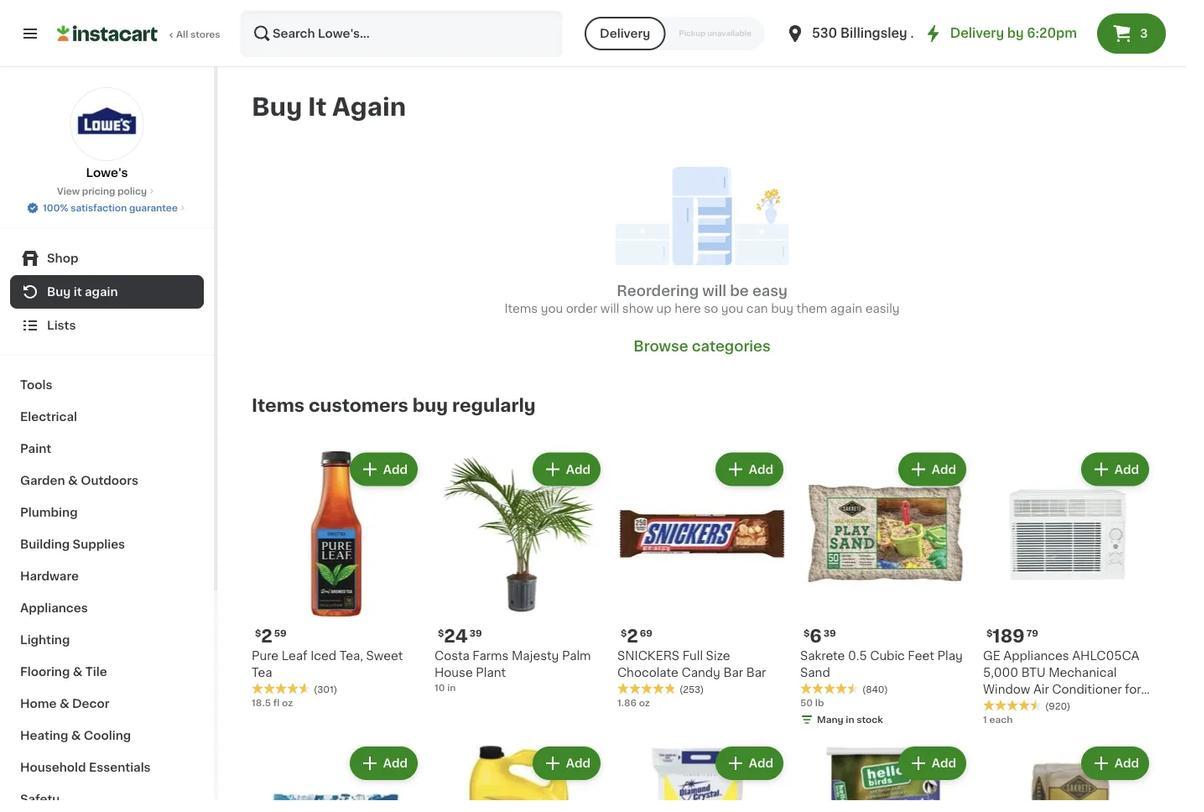 Task type: describe. For each thing, give the bounding box(es) containing it.
sakrete
[[800, 650, 845, 662]]

reordering will be easy items you order will show up here so you can buy them again easily
[[505, 284, 900, 314]]

$ for $ 6 39
[[804, 628, 810, 638]]

household essentials
[[20, 762, 151, 774]]

$ for $ 24 39
[[438, 628, 444, 638]]

2 bar from the left
[[746, 667, 766, 678]]

100% satisfaction guarantee button
[[26, 198, 188, 215]]

ge
[[983, 650, 1001, 662]]

household
[[20, 762, 86, 774]]

1.86 oz
[[618, 698, 650, 708]]

stock
[[857, 715, 883, 725]]

product group containing 189
[[983, 449, 1153, 727]]

50
[[800, 698, 813, 708]]

heating
[[20, 730, 68, 742]]

$ 6 39
[[804, 628, 836, 645]]

2 for pure
[[261, 628, 273, 645]]

& for garden
[[68, 475, 78, 487]]

1 horizontal spatial will
[[703, 284, 727, 298]]

guarantee
[[129, 203, 178, 213]]

palm
[[562, 650, 591, 662]]

it
[[74, 286, 82, 298]]

billingsley
[[841, 27, 908, 39]]

0 horizontal spatial appliances
[[20, 602, 88, 614]]

cubic
[[870, 650, 905, 662]]

appliances inside ge appliances ahlc05ca 5,000 btu mechanical window air conditioner for small rooms
[[1004, 650, 1070, 662]]

tea
[[252, 667, 272, 678]]

lb
[[815, 698, 824, 708]]

$ 2 69
[[621, 628, 653, 645]]

browse categories
[[634, 339, 771, 353]]

& for home
[[59, 698, 69, 710]]

tile
[[85, 666, 107, 678]]

delivery by 6:20pm link
[[924, 23, 1077, 44]]

btu
[[1022, 667, 1046, 678]]

1.86
[[618, 698, 637, 708]]

1 bar from the left
[[724, 667, 743, 678]]

paint link
[[10, 433, 204, 465]]

policy
[[118, 187, 147, 196]]

18.5 fl oz
[[252, 698, 293, 708]]

10
[[435, 683, 445, 692]]

conditioner
[[1052, 683, 1122, 695]]

(253)
[[680, 685, 704, 694]]

window
[[983, 683, 1031, 695]]

buy for buy it again
[[47, 286, 71, 298]]

easily
[[866, 302, 900, 314]]

2 oz from the left
[[639, 698, 650, 708]]

easy
[[753, 284, 788, 298]]

50 lb
[[800, 698, 824, 708]]

hardware
[[20, 571, 79, 582]]

2 for snickers
[[627, 628, 638, 645]]

lists
[[47, 320, 76, 331]]

by
[[1008, 27, 1024, 39]]

size
[[706, 650, 731, 662]]

buy inside reordering will be easy items you order will show up here so you can buy them again easily
[[771, 302, 794, 314]]

sand
[[800, 667, 830, 678]]

building supplies link
[[10, 529, 204, 561]]

paint
[[20, 443, 51, 455]]

530
[[812, 27, 838, 39]]

full
[[683, 650, 703, 662]]

18.5
[[252, 698, 271, 708]]

& for flooring
[[73, 666, 83, 678]]

road
[[911, 27, 945, 39]]

(301)
[[314, 685, 337, 694]]

1 horizontal spatial in
[[846, 715, 855, 725]]

candy
[[682, 667, 721, 678]]

instacart logo image
[[57, 23, 158, 44]]

hardware link
[[10, 561, 204, 592]]

air
[[1034, 683, 1049, 695]]

be
[[730, 284, 749, 298]]

1
[[983, 715, 987, 725]]

appliances link
[[10, 592, 204, 624]]

1 vertical spatial buy
[[413, 397, 448, 414]]

1 vertical spatial will
[[601, 302, 620, 314]]

lists link
[[10, 309, 204, 342]]

0 vertical spatial again
[[85, 286, 118, 298]]

$ 189 79
[[987, 628, 1039, 645]]

customers
[[309, 397, 409, 414]]

ahlc05ca
[[1073, 650, 1140, 662]]

cooling
[[84, 730, 131, 742]]

& for heating
[[71, 730, 81, 742]]

plumbing link
[[10, 497, 204, 529]]

69
[[640, 628, 653, 638]]

$ for $ 2 69
[[621, 628, 627, 638]]

530 billingsley road button
[[785, 10, 945, 57]]

0.5
[[848, 650, 867, 662]]

product group containing 24
[[435, 449, 604, 694]]

lowe's logo image
[[70, 87, 144, 161]]

building
[[20, 539, 70, 550]]

buy for buy it again
[[252, 95, 302, 119]]

6:20pm
[[1027, 27, 1077, 39]]

flooring & tile
[[20, 666, 107, 678]]

delivery by 6:20pm
[[950, 27, 1077, 39]]

again inside reordering will be easy items you order will show up here so you can buy them again easily
[[831, 302, 863, 314]]

(840)
[[863, 685, 888, 694]]

view pricing policy
[[57, 187, 147, 196]]

$ for $ 189 79
[[987, 628, 993, 638]]

snickers full size chocolate candy bar bar
[[618, 650, 766, 678]]

product group containing 6
[[800, 449, 970, 730]]



Task type: vqa. For each thing, say whether or not it's contained in the screenshot.


Task type: locate. For each thing, give the bounding box(es) containing it.
pricing
[[82, 187, 115, 196]]

1 2 from the left
[[261, 628, 273, 645]]

1 $ from the left
[[255, 628, 261, 638]]

0 vertical spatial buy
[[771, 302, 794, 314]]

1 horizontal spatial oz
[[639, 698, 650, 708]]

24
[[444, 628, 468, 645]]

$ for $ 2 59
[[255, 628, 261, 638]]

5 $ from the left
[[987, 628, 993, 638]]

0 vertical spatial in
[[447, 683, 456, 692]]

1 horizontal spatial you
[[721, 302, 744, 314]]

small
[[983, 700, 1016, 712]]

buy it again
[[252, 95, 406, 119]]

1 vertical spatial in
[[846, 715, 855, 725]]

0 horizontal spatial items
[[252, 397, 305, 414]]

you down 'be'
[[721, 302, 744, 314]]

2 2 from the left
[[627, 628, 638, 645]]

satisfaction
[[71, 203, 127, 213]]

home
[[20, 698, 57, 710]]

reordering
[[617, 284, 699, 298]]

buy left the it on the top of the page
[[252, 95, 302, 119]]

rooms
[[1019, 700, 1060, 712]]

for
[[1125, 683, 1142, 695]]

in right 10
[[447, 683, 456, 692]]

service type group
[[585, 17, 765, 50]]

0 horizontal spatial buy
[[413, 397, 448, 414]]

39 inside $ 6 39
[[824, 628, 836, 638]]

stores
[[190, 30, 220, 39]]

electrical
[[20, 411, 77, 423]]

1 each
[[983, 715, 1013, 725]]

1 horizontal spatial items
[[505, 302, 538, 314]]

1 horizontal spatial 39
[[824, 628, 836, 638]]

order
[[566, 302, 598, 314]]

0 vertical spatial buy
[[252, 95, 302, 119]]

0 horizontal spatial bar
[[724, 667, 743, 678]]

100%
[[43, 203, 68, 213]]

1 horizontal spatial buy
[[771, 302, 794, 314]]

0 horizontal spatial 2
[[261, 628, 273, 645]]

bar down the size
[[724, 667, 743, 678]]

items left customers on the left of page
[[252, 397, 305, 414]]

59
[[274, 628, 287, 638]]

chocolate
[[618, 667, 679, 678]]

buy down easy
[[771, 302, 794, 314]]

79
[[1027, 628, 1039, 638]]

1 horizontal spatial appliances
[[1004, 650, 1070, 662]]

oz right the 1.86
[[639, 698, 650, 708]]

$ up ge
[[987, 628, 993, 638]]

189
[[993, 628, 1025, 645]]

home & decor
[[20, 698, 109, 710]]

Search field
[[242, 12, 561, 55]]

(920)
[[1046, 702, 1071, 711]]

so
[[704, 302, 718, 314]]

& inside home & decor link
[[59, 698, 69, 710]]

heating & cooling
[[20, 730, 131, 742]]

up
[[657, 302, 672, 314]]

1 horizontal spatial 2
[[627, 628, 638, 645]]

$ inside $ 6 39
[[804, 628, 810, 638]]

2 you from the left
[[721, 302, 744, 314]]

5,000
[[983, 667, 1019, 678]]

many
[[817, 715, 844, 725]]

it
[[308, 95, 327, 119]]

$ up sakrete
[[804, 628, 810, 638]]

delivery inside button
[[600, 28, 651, 39]]

items inside reordering will be easy items you order will show up here so you can buy them again easily
[[505, 302, 538, 314]]

39 right 6
[[824, 628, 836, 638]]

bar right the candy
[[746, 667, 766, 678]]

530 billingsley road
[[812, 27, 945, 39]]

1 vertical spatial again
[[831, 302, 863, 314]]

decor
[[72, 698, 109, 710]]

&
[[68, 475, 78, 487], [73, 666, 83, 678], [59, 698, 69, 710], [71, 730, 81, 742]]

2 left 59
[[261, 628, 273, 645]]

& inside heating & cooling link
[[71, 730, 81, 742]]

lighting
[[20, 634, 70, 646]]

0 horizontal spatial you
[[541, 302, 563, 314]]

0 horizontal spatial again
[[85, 286, 118, 298]]

$ left 69
[[621, 628, 627, 638]]

delivery inside "link"
[[950, 27, 1004, 39]]

pure leaf iced tea, sweet tea
[[252, 650, 403, 678]]

1 39 from the left
[[470, 628, 482, 638]]

appliances up btu
[[1004, 650, 1070, 662]]

will left show
[[601, 302, 620, 314]]

0 horizontal spatial buy
[[47, 286, 71, 298]]

39 inside '$ 24 39'
[[470, 628, 482, 638]]

39 right 24
[[470, 628, 482, 638]]

$ inside $ 2 69
[[621, 628, 627, 638]]

1 horizontal spatial buy
[[252, 95, 302, 119]]

0 horizontal spatial 39
[[470, 628, 482, 638]]

0 horizontal spatial delivery
[[600, 28, 651, 39]]

& right garden
[[68, 475, 78, 487]]

electrical link
[[10, 401, 204, 433]]

items
[[505, 302, 538, 314], [252, 397, 305, 414]]

tools link
[[10, 369, 204, 401]]

buy it again link
[[10, 275, 204, 309]]

plumbing
[[20, 507, 78, 519]]

$ left 59
[[255, 628, 261, 638]]

appliances
[[20, 602, 88, 614], [1004, 650, 1070, 662]]

farms
[[473, 650, 509, 662]]

1 horizontal spatial delivery
[[950, 27, 1004, 39]]

iced
[[311, 650, 337, 662]]

oz right the "fl"
[[282, 698, 293, 708]]

view
[[57, 187, 80, 196]]

garden
[[20, 475, 65, 487]]

will
[[703, 284, 727, 298], [601, 302, 620, 314]]

2 39 from the left
[[824, 628, 836, 638]]

again right them
[[831, 302, 863, 314]]

in inside costa farms majesty palm house plant 10 in
[[447, 683, 456, 692]]

39 for 6
[[824, 628, 836, 638]]

4 $ from the left
[[804, 628, 810, 638]]

1 vertical spatial buy
[[47, 286, 71, 298]]

2 left 69
[[627, 628, 638, 645]]

heating & cooling link
[[10, 720, 204, 752]]

items customers buy regularly
[[252, 397, 536, 414]]

& left cooling in the left of the page
[[71, 730, 81, 742]]

0 horizontal spatial in
[[447, 683, 456, 692]]

outdoors
[[81, 475, 138, 487]]

household essentials link
[[10, 752, 204, 784]]

in left stock on the right of the page
[[846, 715, 855, 725]]

house
[[435, 667, 473, 678]]

supplies
[[73, 539, 125, 550]]

1 horizontal spatial bar
[[746, 667, 766, 678]]

delivery for delivery by 6:20pm
[[950, 27, 1004, 39]]

play
[[938, 650, 963, 662]]

$ up costa
[[438, 628, 444, 638]]

product group
[[252, 449, 421, 710], [435, 449, 604, 694], [618, 449, 787, 710], [800, 449, 970, 730], [983, 449, 1153, 727], [252, 743, 421, 801], [435, 743, 604, 801], [618, 743, 787, 801], [800, 743, 970, 801], [983, 743, 1153, 801]]

mechanical
[[1049, 667, 1117, 678]]

100% satisfaction guarantee
[[43, 203, 178, 213]]

buy left regularly
[[413, 397, 448, 414]]

building supplies
[[20, 539, 125, 550]]

$ inside '$ 24 39'
[[438, 628, 444, 638]]

delivery button
[[585, 17, 666, 50]]

& left tile
[[73, 666, 83, 678]]

here
[[675, 302, 701, 314]]

items left order
[[505, 302, 538, 314]]

0 vertical spatial will
[[703, 284, 727, 298]]

tools
[[20, 379, 52, 391]]

1 oz from the left
[[282, 698, 293, 708]]

lowe's
[[86, 167, 128, 179]]

add button
[[351, 454, 416, 485], [534, 454, 599, 485], [717, 454, 782, 485], [900, 454, 965, 485], [1083, 454, 1148, 485], [351, 748, 416, 779], [534, 748, 599, 779], [717, 748, 782, 779], [900, 748, 965, 779], [1083, 748, 1148, 779]]

$ 24 39
[[438, 628, 482, 645]]

1 horizontal spatial again
[[831, 302, 863, 314]]

3
[[1140, 28, 1148, 39]]

all stores link
[[57, 10, 222, 57]]

essentials
[[89, 762, 151, 774]]

sakrete 0.5 cubic feet play sand
[[800, 650, 963, 678]]

3 button
[[1098, 13, 1166, 54]]

0 vertical spatial items
[[505, 302, 538, 314]]

majesty
[[512, 650, 559, 662]]

browse
[[634, 339, 689, 353]]

appliances down hardware
[[20, 602, 88, 614]]

& right home
[[59, 698, 69, 710]]

view pricing policy link
[[57, 185, 157, 198]]

0 horizontal spatial oz
[[282, 698, 293, 708]]

each
[[990, 715, 1013, 725]]

0 vertical spatial appliances
[[20, 602, 88, 614]]

39 for 24
[[470, 628, 482, 638]]

1 you from the left
[[541, 302, 563, 314]]

buy
[[252, 95, 302, 119], [47, 286, 71, 298]]

will up so
[[703, 284, 727, 298]]

2 $ from the left
[[438, 628, 444, 638]]

& inside flooring & tile link
[[73, 666, 83, 678]]

None search field
[[240, 10, 563, 57]]

buy left it
[[47, 286, 71, 298]]

$ inside '$ 189 79'
[[987, 628, 993, 638]]

1 vertical spatial items
[[252, 397, 305, 414]]

0 horizontal spatial will
[[601, 302, 620, 314]]

again right it
[[85, 286, 118, 298]]

3 $ from the left
[[621, 628, 627, 638]]

1 vertical spatial appliances
[[1004, 650, 1070, 662]]

& inside the garden & outdoors link
[[68, 475, 78, 487]]

delivery for delivery
[[600, 28, 651, 39]]

all
[[176, 30, 188, 39]]

them
[[797, 302, 828, 314]]

flooring
[[20, 666, 70, 678]]

categories
[[692, 339, 771, 353]]

$ inside $ 2 59
[[255, 628, 261, 638]]

you left order
[[541, 302, 563, 314]]

pure
[[252, 650, 279, 662]]

plant
[[476, 667, 506, 678]]



